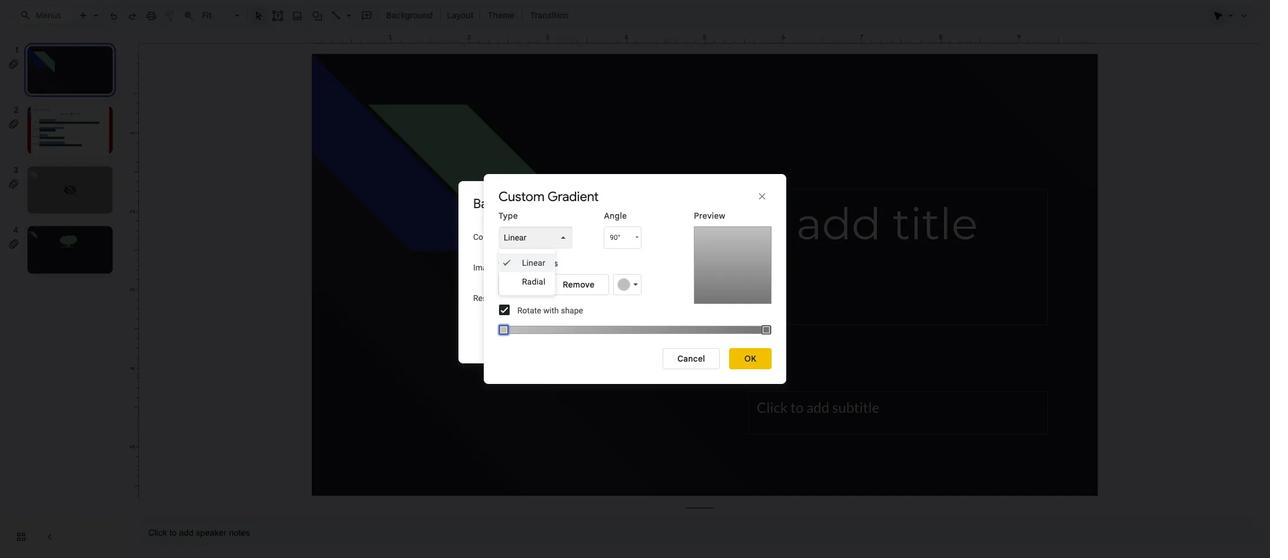 Task type: locate. For each thing, give the bounding box(es) containing it.
to for add
[[549, 333, 557, 344]]

to down with
[[549, 333, 557, 344]]

1 horizontal spatial theme
[[559, 333, 585, 344]]

Menus field
[[15, 7, 74, 24]]

1 vertical spatial theme
[[559, 333, 585, 344]]

1 vertical spatial gradient
[[499, 258, 534, 269]]

theme
[[506, 294, 529, 303], [559, 333, 585, 344]]

ok
[[745, 354, 757, 364]]

application
[[0, 0, 1271, 559]]

1 horizontal spatial to
[[549, 333, 557, 344]]

1 vertical spatial background
[[473, 196, 544, 212]]

0 horizontal spatial background
[[386, 10, 433, 21]]

custom gradient heading
[[499, 189, 616, 205]]

1 vertical spatial add
[[531, 333, 547, 344]]

0 vertical spatial add
[[513, 280, 529, 290]]

rotate with shape
[[518, 306, 583, 316]]

remove
[[563, 280, 595, 290]]

background button
[[381, 6, 438, 24]]

gradient up "add" button
[[499, 258, 534, 269]]

1 horizontal spatial gradient
[[548, 189, 599, 205]]

none text field inside "field"
[[605, 227, 633, 248]]

background heading
[[473, 196, 591, 213]]

0 horizontal spatial to
[[496, 294, 503, 303]]

theme inside button
[[559, 333, 585, 344]]

0 horizontal spatial add
[[513, 280, 529, 290]]

stops
[[536, 258, 558, 269]]

list box
[[499, 250, 555, 296]]

cancel
[[678, 354, 705, 364]]

preview
[[694, 211, 726, 221]]

navigation inside application
[[0, 32, 130, 559]]

0 vertical spatial linear
[[504, 233, 527, 243]]

theme for reset to theme
[[506, 294, 529, 303]]

add down rotate
[[531, 333, 547, 344]]

1 vertical spatial linear
[[522, 258, 546, 268]]

add
[[513, 280, 529, 290], [531, 333, 547, 344]]

add inside background dialog
[[531, 333, 547, 344]]

None field
[[604, 227, 642, 249]]

add to theme
[[531, 333, 585, 344]]

1 vertical spatial to
[[549, 333, 557, 344]]

add for add to theme
[[531, 333, 547, 344]]

to up "rotate with shape" "checkbox"
[[496, 294, 503, 303]]

background inside button
[[386, 10, 433, 21]]

linear
[[504, 233, 527, 243], [522, 258, 546, 268]]

choose image button
[[569, 259, 656, 280]]

background for background button
[[386, 10, 433, 21]]

1 horizontal spatial add
[[531, 333, 547, 344]]

navigation
[[0, 32, 130, 559]]

background
[[386, 10, 433, 21], [473, 196, 544, 212]]

gradient
[[548, 189, 599, 205], [499, 258, 534, 269]]

theme down shape
[[559, 333, 585, 344]]

remove button
[[548, 274, 610, 296]]

linear list box
[[499, 227, 573, 249]]

done button
[[607, 328, 657, 349]]

1 horizontal spatial background
[[473, 196, 544, 212]]

to
[[496, 294, 503, 303], [549, 333, 557, 344]]

linear down type
[[504, 233, 527, 243]]

None text field
[[605, 227, 633, 248]]

0 vertical spatial gradient
[[548, 189, 599, 205]]

angle
[[604, 211, 627, 221]]

done
[[621, 333, 642, 344]]

add inside custom gradient dialog
[[513, 280, 529, 290]]

0 vertical spatial to
[[496, 294, 503, 303]]

main toolbar
[[73, 6, 575, 24]]

cancel button
[[663, 349, 720, 370]]

gradient right "custom"
[[548, 189, 599, 205]]

0 vertical spatial theme
[[506, 294, 529, 303]]

0 vertical spatial background
[[386, 10, 433, 21]]

to inside button
[[549, 333, 557, 344]]

to for reset
[[496, 294, 503, 303]]

0 horizontal spatial gradient
[[499, 258, 534, 269]]

custom
[[499, 189, 545, 205]]

slider
[[499, 326, 771, 335], [499, 326, 771, 335]]

add down the gradient stops
[[513, 280, 529, 290]]

linear up radial
[[522, 258, 546, 268]]

gradient inside heading
[[548, 189, 599, 205]]

theme for add to theme
[[559, 333, 585, 344]]

0 horizontal spatial theme
[[506, 294, 529, 303]]

theme up "rotate with shape" "checkbox"
[[506, 294, 529, 303]]

background inside heading
[[473, 196, 544, 212]]



Task type: describe. For each thing, give the bounding box(es) containing it.
gradient stops
[[499, 258, 558, 269]]

Rotate with shape checkbox
[[499, 305, 510, 316]]

transition
[[531, 10, 569, 21]]

ok button
[[729, 349, 772, 370]]

background dialog
[[459, 181, 672, 364]]

application containing custom gradient
[[0, 0, 1271, 559]]

radial
[[522, 277, 546, 287]]

choose
[[584, 264, 615, 275]]

custom gradient
[[499, 189, 599, 205]]

linear inside option
[[504, 233, 527, 243]]

custom gradient dialog
[[484, 174, 787, 384]]

add to theme button
[[516, 328, 600, 349]]

type
[[499, 211, 518, 221]]

theme
[[488, 10, 515, 21]]

rotate
[[518, 306, 542, 316]]

with
[[544, 306, 559, 316]]

linear option
[[504, 232, 558, 244]]

add for add
[[513, 280, 529, 290]]

background for background dialog
[[473, 196, 544, 212]]

add button
[[499, 274, 544, 296]]

image
[[473, 263, 496, 273]]

image
[[617, 264, 641, 275]]

theme button
[[483, 6, 520, 24]]

mode and view toolbar
[[1209, 4, 1254, 27]]

reset
[[473, 294, 494, 303]]

choose image
[[584, 264, 641, 275]]

transition button
[[525, 6, 574, 24]]

list box containing linear
[[499, 250, 555, 296]]

shape
[[561, 306, 583, 316]]

color
[[473, 233, 493, 242]]

reset to theme
[[473, 294, 529, 303]]

none field inside custom gradient dialog
[[604, 227, 642, 249]]



Task type: vqa. For each thing, say whether or not it's contained in the screenshot.
to related to Add
yes



